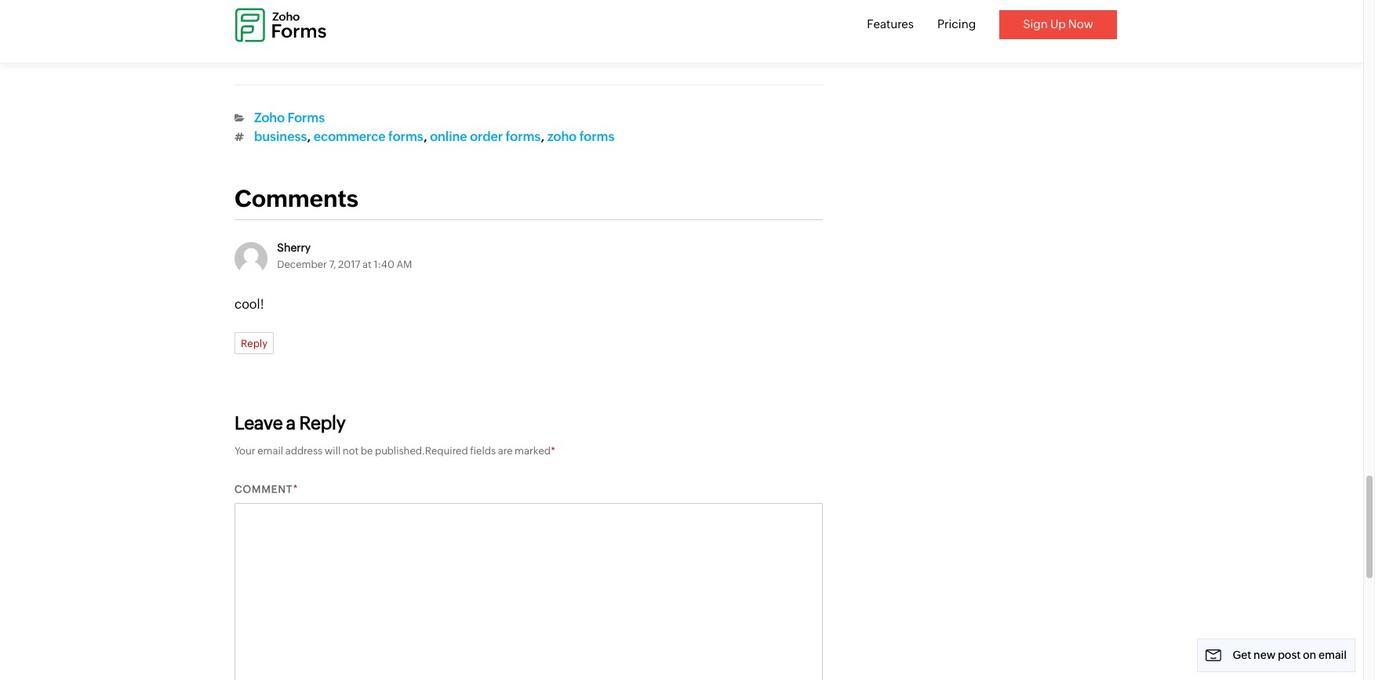 Task type: locate. For each thing, give the bounding box(es) containing it.
email right on
[[1319, 650, 1347, 662]]

published.
[[375, 446, 425, 457]]

1 horizontal spatial ,
[[423, 130, 427, 145]]

zoho forms
[[254, 111, 325, 126]]

zoho
[[547, 130, 577, 145]]

, down forms
[[307, 130, 311, 145]]

reply up will
[[299, 413, 346, 434]]

1 vertical spatial *
[[293, 483, 298, 496]]

7,
[[329, 259, 336, 270]]

december 7, 2017 at 1:40 am
[[277, 259, 412, 270]]

1 horizontal spatial *
[[551, 446, 556, 457]]

2 forms from the left
[[506, 130, 541, 145]]

comment *
[[235, 483, 298, 496]]

forms
[[388, 130, 423, 145], [506, 130, 541, 145], [579, 130, 614, 145]]

0 vertical spatial *
[[551, 446, 556, 457]]

business
[[254, 130, 307, 145]]

forms right "order"
[[506, 130, 541, 145]]

zoho forms link
[[547, 130, 614, 145]]

0 horizontal spatial email
[[258, 446, 283, 457]]

leave
[[235, 413, 283, 434]]

0 horizontal spatial ,
[[307, 130, 311, 145]]

forms right zoho
[[579, 130, 614, 145]]

2 horizontal spatial forms
[[579, 130, 614, 145]]

your
[[235, 446, 255, 457]]

reply
[[241, 338, 267, 350], [299, 413, 346, 434]]

am
[[396, 259, 412, 270]]

Comment text field
[[235, 504, 823, 681]]

1 horizontal spatial forms
[[506, 130, 541, 145]]

2 horizontal spatial ,
[[541, 130, 545, 145]]

will
[[325, 446, 341, 457]]

december 7, 2017 at 1:40 am link
[[277, 259, 412, 270]]

email right your
[[258, 446, 283, 457]]

comment
[[235, 484, 293, 496]]

,
[[307, 130, 311, 145], [423, 130, 427, 145], [541, 130, 545, 145]]

features
[[867, 17, 914, 31]]

, left zoho
[[541, 130, 545, 145]]

1 vertical spatial reply
[[299, 413, 346, 434]]

0 horizontal spatial forms
[[388, 130, 423, 145]]

1 horizontal spatial email
[[1319, 650, 1347, 662]]

cool!
[[235, 297, 264, 312]]

* down address
[[293, 483, 298, 496]]

2 , from the left
[[423, 130, 427, 145]]

fields
[[470, 446, 496, 457]]

zoho
[[254, 111, 285, 126]]

* right are
[[551, 446, 556, 457]]

3 forms from the left
[[579, 130, 614, 145]]

1 vertical spatial email
[[1319, 650, 1347, 662]]

zoho forms link
[[254, 111, 325, 126]]

reply down "cool!"
[[241, 338, 267, 350]]

0 vertical spatial reply
[[241, 338, 267, 350]]

sign up now
[[1023, 17, 1094, 31]]

0 horizontal spatial reply
[[241, 338, 267, 350]]

ecommerce
[[314, 130, 386, 145]]

*
[[551, 446, 556, 457], [293, 483, 298, 496]]

address
[[285, 446, 323, 457]]

, left online
[[423, 130, 427, 145]]

leave a reply
[[235, 413, 346, 434]]

forms left online
[[388, 130, 423, 145]]

comments
[[235, 185, 359, 213]]

email
[[258, 446, 283, 457], [1319, 650, 1347, 662]]

post
[[1278, 650, 1301, 662]]



Task type: describe. For each thing, give the bounding box(es) containing it.
hashtag image
[[235, 133, 244, 142]]

december
[[277, 259, 327, 270]]

a
[[286, 413, 296, 434]]

1 forms from the left
[[388, 130, 423, 145]]

0 horizontal spatial *
[[293, 483, 298, 496]]

your email address will not be published. required fields are marked *
[[235, 446, 556, 457]]

not
[[343, 446, 359, 457]]

1 horizontal spatial reply
[[299, 413, 346, 434]]

business link
[[254, 130, 307, 145]]

get new post on email
[[1233, 650, 1347, 662]]

online order forms link
[[430, 130, 541, 145]]

1:40
[[374, 259, 394, 270]]

new
[[1254, 650, 1276, 662]]

on
[[1303, 650, 1316, 662]]

3 , from the left
[[541, 130, 545, 145]]

get
[[1233, 650, 1251, 662]]

0 vertical spatial email
[[258, 446, 283, 457]]

1 , from the left
[[307, 130, 311, 145]]

2017
[[338, 259, 360, 270]]

pricing link
[[937, 17, 976, 31]]

sherry
[[277, 241, 311, 254]]

now
[[1068, 17, 1094, 31]]

be
[[361, 446, 373, 457]]

pricing
[[937, 17, 976, 31]]

sign
[[1023, 17, 1048, 31]]

up
[[1050, 17, 1066, 31]]

folder open image
[[235, 114, 245, 123]]

online
[[430, 130, 467, 145]]

are
[[498, 446, 513, 457]]

marked
[[515, 446, 551, 457]]

ecommerce forms link
[[314, 130, 423, 145]]

reply inside "link"
[[241, 338, 267, 350]]

required
[[425, 446, 468, 457]]

forms
[[288, 111, 325, 126]]

reply link
[[235, 333, 274, 355]]

features link
[[867, 17, 914, 31]]

at
[[362, 259, 371, 270]]

business , ecommerce forms , online order forms , zoho forms
[[254, 130, 614, 145]]

order
[[470, 130, 503, 145]]

sign up now link
[[1000, 10, 1117, 39]]



Task type: vqa. For each thing, say whether or not it's contained in the screenshot.
Elevate your inventory management game to sell across multiple ecommerce platforms link
no



